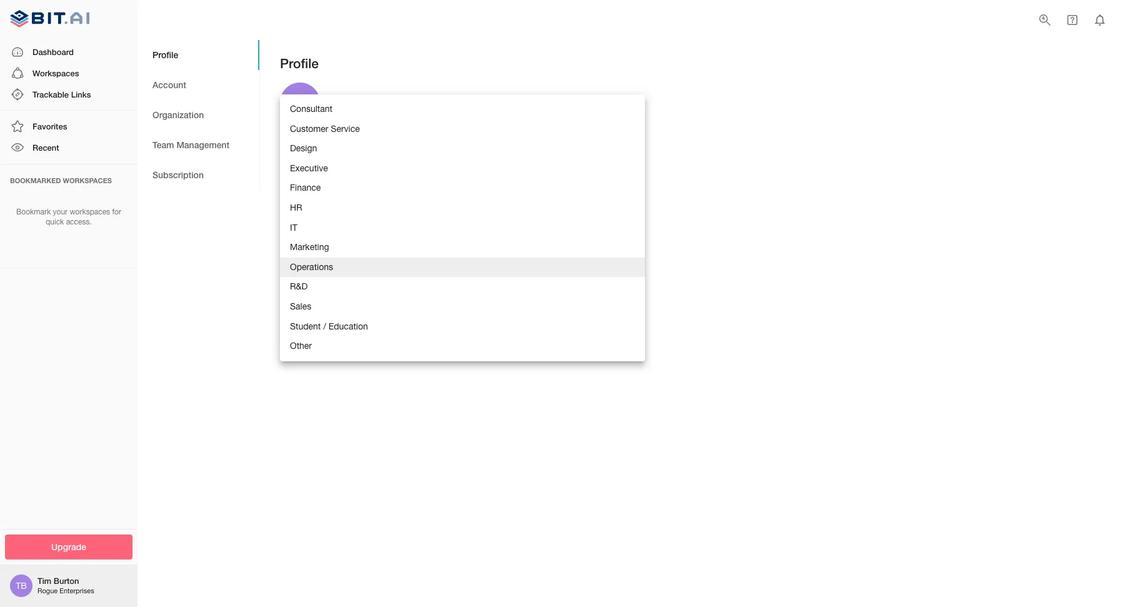 Task type: describe. For each thing, give the bounding box(es) containing it.
save
[[290, 305, 310, 315]]

enterprises
[[60, 587, 94, 595]]

tim
[[38, 576, 51, 586]]

workspaces
[[63, 176, 112, 184]]

tb button
[[280, 83, 341, 123]]

save changes button
[[280, 298, 358, 323]]

access.
[[66, 218, 92, 227]]

0 horizontal spatial profile
[[153, 49, 178, 60]]

tim burton rogue enterprises
[[38, 576, 94, 595]]

operations for operations popup button
[[280, 262, 329, 273]]

save changes
[[290, 305, 348, 315]]

profile link
[[138, 40, 260, 70]]

account link
[[138, 70, 260, 100]]

other option
[[280, 337, 645, 356]]

account
[[153, 79, 186, 90]]

operations for operations option
[[290, 262, 333, 272]]

student
[[290, 321, 321, 331]]

upgrade
[[51, 541, 86, 552]]

quick
[[46, 218, 64, 227]]

trackable links
[[33, 89, 91, 99]]

organization
[[153, 109, 204, 120]]

bookmark your workspaces for quick access.
[[16, 207, 121, 227]]

executive option
[[280, 159, 645, 178]]

management
[[177, 139, 230, 150]]

links
[[71, 89, 91, 99]]

r&d
[[290, 282, 308, 292]]

organization link
[[138, 100, 260, 130]]

customer service
[[290, 124, 360, 134]]

service
[[331, 124, 360, 134]]

tb inside button
[[291, 94, 310, 112]]

dashboard button
[[0, 41, 138, 62]]

bookmark
[[16, 207, 51, 216]]

list box containing consultant
[[280, 94, 645, 361]]

team management link
[[138, 130, 260, 160]]

design
[[290, 143, 317, 153]]

it option
[[280, 218, 645, 238]]

hr
[[290, 203, 302, 213]]

workspaces button
[[0, 62, 138, 84]]

hr option
[[280, 198, 645, 218]]

bookmarked workspaces
[[10, 176, 112, 184]]

finance option
[[280, 178, 645, 198]]

tab list containing profile
[[138, 40, 260, 190]]

favorites button
[[0, 116, 138, 137]]

consultant option
[[280, 99, 645, 119]]



Task type: vqa. For each thing, say whether or not it's contained in the screenshot.
subpages
no



Task type: locate. For each thing, give the bounding box(es) containing it.
0 vertical spatial tb
[[291, 94, 310, 112]]

finance
[[290, 183, 321, 193]]

marketing option
[[280, 238, 645, 257]]

workspaces
[[70, 207, 110, 216]]

1 horizontal spatial tb
[[291, 94, 310, 112]]

operations option
[[280, 257, 645, 277]]

r&d option
[[280, 277, 645, 297]]

operations inside operations option
[[290, 262, 333, 272]]

tab list
[[138, 40, 260, 190]]

John text field
[[280, 158, 458, 178]]

education
[[329, 321, 368, 331]]

1 operations from the left
[[280, 262, 329, 273]]

rogue
[[38, 587, 58, 595]]

marketing
[[290, 242, 329, 252]]

1 horizontal spatial profile
[[280, 56, 319, 71]]

list box
[[280, 94, 645, 361]]

operations up r&d
[[280, 262, 329, 273]]

design option
[[280, 139, 645, 159]]

1 vertical spatial tb
[[16, 581, 27, 591]]

sales
[[290, 301, 312, 311]]

subscription link
[[138, 160, 260, 190]]

changes
[[313, 305, 348, 315]]

your
[[53, 207, 68, 216]]

subscription
[[153, 169, 204, 180]]

profile up the tb button
[[280, 56, 319, 71]]

upgrade button
[[5, 534, 133, 560]]

consultant
[[290, 104, 333, 114]]

tb up customer
[[291, 94, 310, 112]]

tb
[[291, 94, 310, 112], [16, 581, 27, 591]]

workspaces
[[33, 68, 79, 78]]

dashboard
[[33, 47, 74, 57]]

customer service option
[[280, 119, 645, 139]]

sales option
[[280, 297, 645, 317]]

burton
[[54, 576, 79, 586]]

trackable
[[33, 89, 69, 99]]

operations button
[[280, 258, 645, 278]]

recent
[[33, 143, 59, 153]]

student / education
[[290, 321, 368, 331]]

operations inside operations popup button
[[280, 262, 329, 273]]

2 operations from the left
[[290, 262, 333, 272]]

team
[[153, 139, 174, 150]]

student / education option
[[280, 317, 645, 337]]

tb left tim
[[16, 581, 27, 591]]

/
[[323, 321, 326, 331]]

operations
[[280, 262, 329, 273], [290, 262, 333, 272]]

team management
[[153, 139, 230, 150]]

profile up account at top
[[153, 49, 178, 60]]

it
[[290, 222, 297, 232]]

other
[[290, 341, 312, 351]]

recent button
[[0, 137, 138, 159]]

operations down marketing
[[290, 262, 333, 272]]

for
[[112, 207, 121, 216]]

customer
[[290, 124, 329, 134]]

bookmarked
[[10, 176, 61, 184]]

CEO text field
[[280, 208, 645, 228]]

0 horizontal spatial tb
[[16, 581, 27, 591]]

trackable links button
[[0, 84, 138, 105]]

favorites
[[33, 121, 67, 131]]

profile
[[153, 49, 178, 60], [280, 56, 319, 71]]

executive
[[290, 163, 328, 173]]



